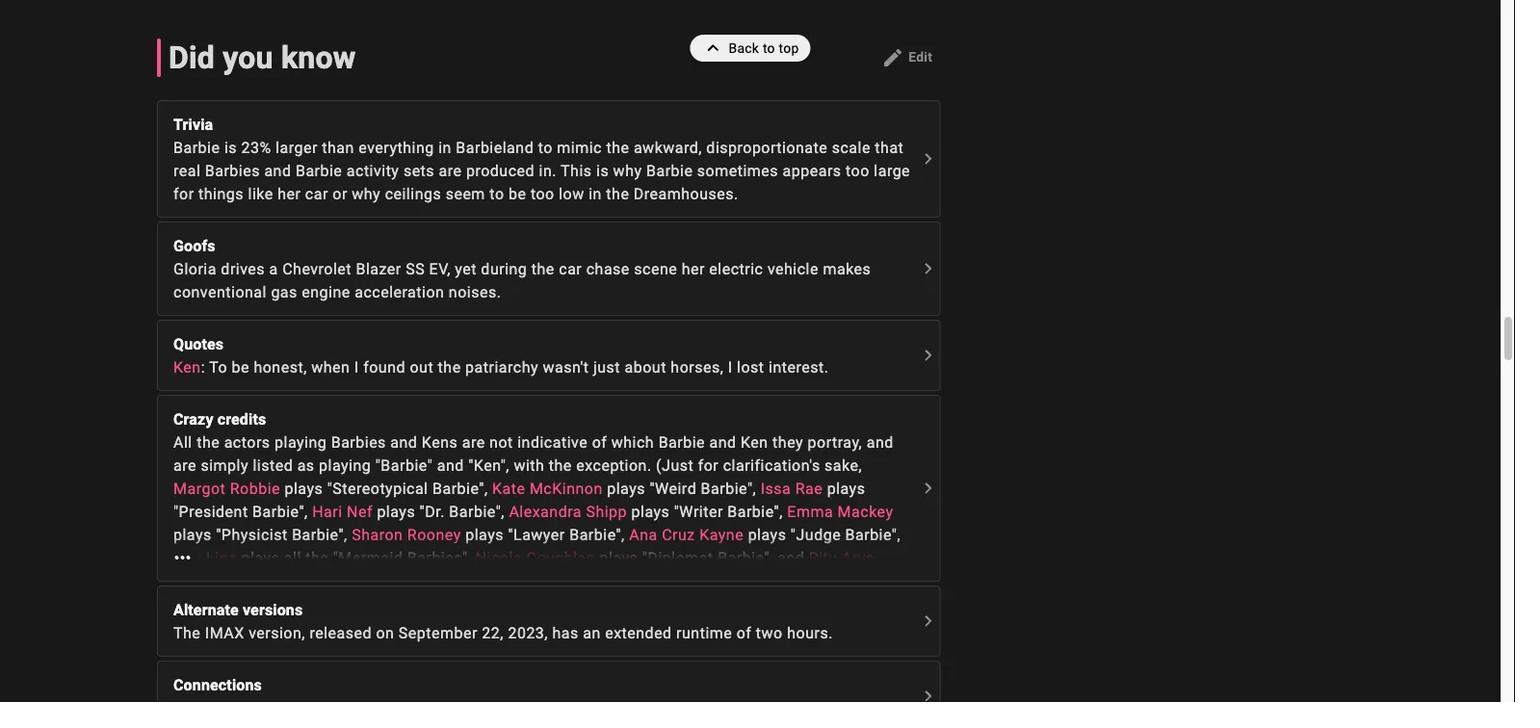 Task type: locate. For each thing, give the bounding box(es) containing it.
why down awkward,
[[614, 161, 642, 180]]

of up exception.
[[592, 433, 607, 451]]

plays up nicola
[[466, 526, 504, 544]]

1 vertical spatial in
[[589, 184, 602, 203]]

playing right as
[[319, 456, 371, 475]]

1 horizontal spatial car
[[559, 260, 582, 278]]

barbies inside trivia barbie is 23% larger than everything in barbieland to mimic the awkward, disproportionate scale that real barbies and barbie activity sets are produced in. this is why barbie sometimes appears too large for things like her car or why ceilings seem to be too low in the dreamhouses.
[[205, 161, 260, 180]]

"journalist
[[216, 572, 295, 590]]

that
[[875, 138, 904, 156]]

the right the out
[[438, 358, 461, 376]]

1 horizontal spatial be
[[509, 184, 527, 203]]

barbie inside all the actors playing barbies and kens are not indicative of which barbie and ken they portray, and are simply listed as playing "barbie" and "ken", with the exception. (just for clarification's sake, margot robbie plays "stereotypical barbie", kate mckinnon plays "weird barbie", issa rae
[[659, 433, 706, 451]]

alternate versions button
[[173, 598, 915, 622]]

1 horizontal spatial barbies
[[331, 433, 386, 451]]

emma
[[788, 502, 834, 521]]

barbie", down the mackey
[[846, 526, 901, 544]]

barbie", down issa
[[728, 502, 783, 521]]

0 horizontal spatial her
[[278, 184, 301, 203]]

1 vertical spatial ken
[[741, 433, 769, 451]]

two
[[756, 624, 783, 642]]

0 vertical spatial car
[[305, 184, 328, 203]]

why down activity
[[352, 184, 381, 203]]

0 vertical spatial barbies
[[205, 161, 260, 180]]

0 horizontal spatial is
[[224, 138, 237, 156]]

sake,
[[825, 456, 863, 475]]

you
[[223, 39, 273, 76]]

barbies
[[205, 161, 260, 180], [331, 433, 386, 451]]

back to top button
[[690, 35, 811, 62]]

1 vertical spatial her
[[682, 260, 705, 278]]

barbie", down hari
[[292, 526, 348, 544]]

car down goofs "button" on the top of page
[[559, 260, 582, 278]]

1 horizontal spatial ken
[[741, 433, 769, 451]]

the down goofs "button" on the top of page
[[532, 260, 555, 278]]

1 horizontal spatial her
[[682, 260, 705, 278]]

and
[[264, 161, 292, 180], [391, 433, 418, 451], [710, 433, 737, 451], [867, 433, 894, 451], [437, 456, 464, 475], [778, 549, 805, 567]]

car left "or"
[[305, 184, 328, 203]]

for inside all the actors playing barbies and kens are not indicative of which barbie and ken they portray, and are simply listed as playing "barbie" and "ken", with the exception. (just for clarification's sake, margot robbie plays "stereotypical barbie", kate mckinnon plays "weird barbie", issa rae
[[698, 456, 719, 475]]

playing
[[275, 433, 327, 451], [319, 456, 371, 475]]

drives
[[221, 260, 265, 278]]

lipa
[[206, 549, 237, 567]]

1 horizontal spatial of
[[737, 624, 752, 642]]

0 vertical spatial playing
[[275, 433, 327, 451]]

goofs gloria drives a chevrolet blazer ss ev, yet during the car chase scene her electric vehicle makes conventional gas engine acceleration noises.
[[173, 236, 872, 301]]

barbies up things
[[205, 161, 260, 180]]

are up seem
[[439, 161, 462, 180]]

0 horizontal spatial be
[[232, 358, 250, 376]]

alternate versions the imax version, released on september 22, 2023, has an extended runtime of two hours.
[[173, 601, 833, 642]]

edit button
[[874, 42, 941, 73]]

ken down the quotes
[[173, 358, 201, 376]]

barbieland
[[456, 138, 534, 156]]

i left lost
[[728, 358, 733, 376]]

be right to at the bottom
[[232, 358, 250, 376]]

of inside alternate versions the imax version, released on september 22, 2023, has an extended runtime of two hours.
[[737, 624, 752, 642]]

scale
[[832, 138, 871, 156]]

"lawyer
[[508, 526, 565, 544]]

barbie down trivia
[[173, 138, 220, 156]]

1 vertical spatial car
[[559, 260, 582, 278]]

"physicist
[[216, 526, 288, 544]]

barbies inside all the actors playing barbies and kens are not indicative of which barbie and ken they portray, and are simply listed as playing "barbie" and "ken", with the exception. (just for clarification's sake, margot robbie plays "stereotypical barbie", kate mckinnon plays "weird barbie", issa rae
[[331, 433, 386, 451]]

1 vertical spatial are
[[462, 433, 485, 451]]

plays inside the plays "president barbie",
[[828, 479, 866, 498]]

and up like
[[264, 161, 292, 180]]

activity
[[347, 161, 399, 180]]

1 horizontal spatial for
[[698, 456, 719, 475]]

seem
[[446, 184, 486, 203]]

0 horizontal spatial i
[[355, 358, 359, 376]]

barbie down than
[[296, 161, 342, 180]]

0 vertical spatial is
[[224, 138, 237, 156]]

see more image
[[917, 147, 940, 170], [917, 257, 940, 280], [917, 344, 940, 367], [917, 477, 940, 500], [167, 546, 198, 569], [917, 610, 940, 633]]

"barbie"
[[376, 456, 433, 475]]

like
[[248, 184, 273, 203]]

ken button
[[173, 356, 201, 379]]

is right the this
[[597, 161, 609, 180]]

0 horizontal spatial in
[[439, 138, 452, 156]]

hari nef link
[[312, 502, 373, 521]]

for
[[173, 184, 194, 203], [698, 456, 719, 475]]

0 horizontal spatial of
[[592, 433, 607, 451]]

and up "barbie"
[[391, 433, 418, 451]]

the up mckinnon
[[549, 456, 572, 475]]

be inside quotes ken : to be honest, when i found out the patriarchy wasn't just about horses, i lost interest.
[[232, 358, 250, 376]]

honest,
[[254, 358, 307, 376]]

0 vertical spatial of
[[592, 433, 607, 451]]

0 horizontal spatial car
[[305, 184, 328, 203]]

ana
[[630, 526, 658, 544]]

in
[[439, 138, 452, 156], [589, 184, 602, 203]]

ana cruz kayne link
[[630, 526, 744, 544]]

1 vertical spatial of
[[737, 624, 752, 642]]

car inside goofs gloria drives a chevrolet blazer ss ev, yet during the car chase scene her electric vehicle makes conventional gas engine acceleration noises.
[[559, 260, 582, 278]]

larger
[[276, 138, 318, 156]]

in right low
[[589, 184, 602, 203]]

barbie down awkward,
[[647, 161, 693, 180]]

dreamhouses.
[[634, 184, 739, 203]]

simply
[[201, 456, 249, 475]]

lost
[[737, 358, 765, 376]]

to left top at the top right of the page
[[763, 40, 776, 56]]

plays up ana
[[632, 502, 670, 521]]

0 vertical spatial her
[[278, 184, 301, 203]]

released
[[310, 624, 372, 642]]

barbie
[[173, 138, 220, 156], [296, 161, 342, 180], [647, 161, 693, 180], [659, 433, 706, 451]]

margot robbie link
[[173, 479, 280, 498]]

0 vertical spatial to
[[763, 40, 776, 56]]

dua
[[173, 549, 202, 567]]

expand less image
[[702, 35, 729, 62]]

1 vertical spatial to
[[538, 138, 553, 156]]

on
[[376, 624, 395, 642]]

1 vertical spatial is
[[597, 161, 609, 180]]

her inside trivia barbie is 23% larger than everything in barbieland to mimic the awkward, disproportionate scale that real barbies and barbie activity sets are produced in. this is why barbie sometimes appears too large for things like her car or why ceilings seem to be too low in the dreamhouses.
[[278, 184, 301, 203]]

scene
[[634, 260, 678, 278]]

is left "23%"
[[224, 138, 237, 156]]

for right (just
[[698, 456, 719, 475]]

0 horizontal spatial for
[[173, 184, 194, 203]]

1 horizontal spatial to
[[538, 138, 553, 156]]

kate
[[492, 479, 526, 498]]

0 horizontal spatial ken
[[173, 358, 201, 376]]

alternate
[[173, 601, 239, 619]]

her right like
[[278, 184, 301, 203]]

0 vertical spatial for
[[173, 184, 194, 203]]

too down "scale"
[[846, 161, 870, 180]]

robbie
[[230, 479, 280, 498]]

0 vertical spatial ken
[[173, 358, 201, 376]]

too
[[846, 161, 870, 180], [531, 184, 555, 203]]

0 horizontal spatial barbies
[[205, 161, 260, 180]]

large
[[874, 161, 911, 180]]

about
[[625, 358, 667, 376]]

0 vertical spatial in
[[439, 138, 452, 156]]

"stereotypical
[[327, 479, 428, 498]]

horses,
[[671, 358, 724, 376]]

shipp
[[586, 502, 627, 521]]

are inside trivia barbie is 23% larger than everything in barbieland to mimic the awkward, disproportionate scale that real barbies and barbie activity sets are produced in. this is why barbie sometimes appears too large for things like her car or why ceilings seem to be too low in the dreamhouses.
[[439, 161, 462, 180]]

be down produced
[[509, 184, 527, 203]]

quotes ken : to be honest, when i found out the patriarchy wasn't just about horses, i lost interest.
[[173, 335, 829, 376]]

i right when
[[355, 358, 359, 376]]

plays down dua
[[173, 572, 212, 590]]

the
[[173, 624, 201, 642]]

awkward,
[[634, 138, 702, 156]]

car inside trivia barbie is 23% larger than everything in barbieland to mimic the awkward, disproportionate scale that real barbies and barbie activity sets are produced in. this is why barbie sometimes appears too large for things like her car or why ceilings seem to be too low in the dreamhouses.
[[305, 184, 328, 203]]

all
[[284, 549, 301, 567]]

0 vertical spatial be
[[509, 184, 527, 203]]

plays down sake,
[[828, 479, 866, 498]]

nef
[[347, 502, 373, 521]]

plays up sharon rooney link
[[377, 502, 416, 521]]

for down real
[[173, 184, 194, 203]]

interest.
[[769, 358, 829, 376]]

to
[[209, 358, 228, 376]]

found
[[363, 358, 406, 376]]

barbie", down the kayne
[[718, 549, 774, 567]]

the
[[607, 138, 630, 156], [607, 184, 630, 203], [532, 260, 555, 278], [438, 358, 461, 376], [197, 433, 220, 451], [549, 456, 572, 475], [306, 549, 329, 567]]

1 i from the left
[[355, 358, 359, 376]]

of
[[592, 433, 607, 451], [737, 624, 752, 642]]

ken up clarification's
[[741, 433, 769, 451]]

barbies up "stereotypical
[[331, 433, 386, 451]]

of left two at bottom
[[737, 624, 752, 642]]

in right everything
[[439, 138, 452, 156]]

the right "all"
[[306, 549, 329, 567]]

in.
[[539, 161, 557, 180]]

her right scene
[[682, 260, 705, 278]]

0 horizontal spatial too
[[531, 184, 555, 203]]

kens
[[422, 433, 458, 451]]

to down produced
[[490, 184, 505, 203]]

1 vertical spatial barbies
[[331, 433, 386, 451]]

versions
[[243, 601, 303, 619]]

0 horizontal spatial why
[[352, 184, 381, 203]]

1 horizontal spatial too
[[846, 161, 870, 180]]

barbie up (just
[[659, 433, 706, 451]]

the inside 'hari nef plays "dr. barbie", alexandra shipp plays "writer barbie", emma mackey plays "physicist barbie", sharon rooney plays "lawyer barbie", ana cruz kayne plays "judge barbie", dua lipa plays all the "mermaid barbies", nicola coughlan plays "diplomat barbie", and ritu arya plays "journalist barbie".)'
[[306, 549, 329, 567]]

edit image
[[882, 46, 905, 69]]

0 vertical spatial are
[[439, 161, 462, 180]]

1 vertical spatial be
[[232, 358, 250, 376]]

are down all
[[173, 456, 197, 475]]

ceilings
[[385, 184, 442, 203]]

to
[[763, 40, 776, 56], [538, 138, 553, 156], [490, 184, 505, 203]]

and up clarification's
[[710, 433, 737, 451]]

playing up as
[[275, 433, 327, 451]]

actors
[[224, 433, 270, 451]]

to down trivia button
[[538, 138, 553, 156]]

barbie", up "dr.
[[433, 479, 488, 498]]

electric
[[710, 260, 764, 278]]

2 horizontal spatial to
[[763, 40, 776, 56]]

1 horizontal spatial why
[[614, 161, 642, 180]]

barbie", up "writer
[[701, 479, 757, 498]]

and left ritu
[[778, 549, 805, 567]]

2 vertical spatial to
[[490, 184, 505, 203]]

appears
[[783, 161, 842, 180]]

things
[[199, 184, 244, 203]]

are left not
[[462, 433, 485, 451]]

barbie", down robbie
[[253, 502, 308, 521]]

1 horizontal spatial i
[[728, 358, 733, 376]]

sometimes
[[698, 161, 779, 180]]

mckinnon
[[530, 479, 603, 498]]

see more image for quotes ken : to be honest, when i found out the patriarchy wasn't just about horses, i lost interest.
[[917, 344, 940, 367]]

and inside 'hari nef plays "dr. barbie", alexandra shipp plays "writer barbie", emma mackey plays "physicist barbie", sharon rooney plays "lawyer barbie", ana cruz kayne plays "judge barbie", dua lipa plays all the "mermaid barbies", nicola coughlan plays "diplomat barbie", and ritu arya plays "journalist barbie".)'
[[778, 549, 805, 567]]

too down the in.
[[531, 184, 555, 203]]

1 vertical spatial for
[[698, 456, 719, 475]]

plays right the kayne
[[748, 526, 787, 544]]

or
[[333, 184, 348, 203]]



Task type: describe. For each thing, give the bounding box(es) containing it.
"judge
[[791, 526, 841, 544]]

1 vertical spatial playing
[[319, 456, 371, 475]]

dua lipa link
[[173, 549, 237, 567]]

plays down exception.
[[607, 479, 646, 498]]

goofs button
[[173, 234, 915, 257]]

sets
[[404, 161, 435, 180]]

crazy
[[173, 410, 214, 428]]

ken inside quotes ken : to be honest, when i found out the patriarchy wasn't just about horses, i lost interest.
[[173, 358, 201, 376]]

plays down as
[[285, 479, 323, 498]]

1 horizontal spatial in
[[589, 184, 602, 203]]

trivia barbie is 23% larger than everything in barbieland to mimic the awkward, disproportionate scale that real barbies and barbie activity sets are produced in. this is why barbie sometimes appears too large for things like her car or why ceilings seem to be too low in the dreamhouses.
[[173, 115, 911, 203]]

barbie", inside the plays "president barbie",
[[253, 502, 308, 521]]

kate mckinnon link
[[492, 479, 603, 498]]

extended
[[605, 624, 672, 642]]

as
[[297, 456, 315, 475]]

conventional
[[173, 283, 267, 301]]

the right low
[[607, 184, 630, 203]]

see more image for goofs gloria drives a chevrolet blazer ss ev, yet during the car chase scene her electric vehicle makes conventional gas engine acceleration noises.
[[917, 257, 940, 280]]

connections
[[173, 676, 262, 694]]

september
[[399, 624, 478, 642]]

23%
[[241, 138, 271, 156]]

2 vertical spatial are
[[173, 456, 197, 475]]

hari nef plays "dr. barbie", alexandra shipp plays "writer barbie", emma mackey plays "physicist barbie", sharon rooney plays "lawyer barbie", ana cruz kayne plays "judge barbie", dua lipa plays all the "mermaid barbies", nicola coughlan plays "diplomat barbie", and ritu arya plays "journalist barbie".)
[[173, 502, 901, 590]]

chase
[[587, 260, 630, 278]]

1 vertical spatial too
[[531, 184, 555, 203]]

produced
[[466, 161, 535, 180]]

know
[[281, 39, 356, 76]]

see more image for trivia barbie is 23% larger than everything in barbieland to mimic the awkward, disproportionate scale that real barbies and barbie activity sets are produced in. this is why barbie sometimes appears too large for things like her car or why ceilings seem to be too low in the dreamhouses.
[[917, 147, 940, 170]]

0 vertical spatial why
[[614, 161, 642, 180]]

0 horizontal spatial to
[[490, 184, 505, 203]]

plays up dua
[[173, 526, 212, 544]]

be inside trivia barbie is 23% larger than everything in barbieland to mimic the awkward, disproportionate scale that real barbies and barbie activity sets are produced in. this is why barbie sometimes appears too large for things like her car or why ceilings seem to be too low in the dreamhouses.
[[509, 184, 527, 203]]

and right portray,
[[867, 433, 894, 451]]

barbie".)
[[299, 572, 361, 590]]

hours.
[[788, 624, 833, 642]]

"writer
[[674, 502, 724, 521]]

1 horizontal spatial is
[[597, 161, 609, 180]]

which
[[612, 433, 655, 451]]

quotes button
[[173, 332, 915, 356]]

yet
[[455, 260, 477, 278]]

the inside quotes ken : to be honest, when i found out the patriarchy wasn't just about horses, i lost interest.
[[438, 358, 461, 376]]

mimic
[[557, 138, 602, 156]]

wasn't
[[543, 358, 589, 376]]

issa rae link
[[761, 479, 823, 498]]

and down kens
[[437, 456, 464, 475]]

0 vertical spatial too
[[846, 161, 870, 180]]

credits
[[218, 410, 266, 428]]

cruz
[[662, 526, 696, 544]]

see more image
[[917, 685, 940, 703]]

plays up the "journalist
[[242, 549, 280, 567]]

rae
[[796, 479, 823, 498]]

emma mackey link
[[788, 502, 894, 521]]

the right all
[[197, 433, 220, 451]]

nicola coughlan link
[[476, 549, 596, 567]]

runtime
[[677, 624, 733, 642]]

gas
[[271, 283, 298, 301]]

"diplomat
[[643, 549, 714, 567]]

1 vertical spatial why
[[352, 184, 381, 203]]

ritu
[[809, 549, 838, 567]]

barbies",
[[407, 549, 472, 567]]

barbie", down shipp
[[570, 526, 625, 544]]

2 i from the left
[[728, 358, 733, 376]]

of inside all the actors playing barbies and kens are not indicative of which barbie and ken they portray, and are simply listed as playing "barbie" and "ken", with the exception. (just for clarification's sake, margot robbie plays "stereotypical barbie", kate mckinnon plays "weird barbie", issa rae
[[592, 433, 607, 451]]

margot
[[173, 479, 226, 498]]

listed
[[253, 456, 293, 475]]

real
[[173, 161, 201, 180]]

nicola
[[476, 549, 522, 567]]

ken inside all the actors playing barbies and kens are not indicative of which barbie and ken they portray, and are simply listed as playing "barbie" and "ken", with the exception. (just for clarification's sake, margot robbie plays "stereotypical barbie", kate mckinnon plays "weird barbie", issa rae
[[741, 433, 769, 451]]

the inside goofs gloria drives a chevrolet blazer ss ev, yet during the car chase scene her electric vehicle makes conventional gas engine acceleration noises.
[[532, 260, 555, 278]]

vehicle
[[768, 260, 819, 278]]

the right mimic
[[607, 138, 630, 156]]

a
[[269, 260, 278, 278]]

2023,
[[508, 624, 548, 642]]

ritu arya link
[[809, 549, 886, 567]]

mackey
[[838, 502, 894, 521]]

"president
[[173, 502, 248, 521]]

exception.
[[577, 456, 652, 475]]

back to top
[[729, 40, 800, 56]]

hari
[[312, 502, 343, 521]]

acceleration
[[355, 283, 445, 301]]

all
[[173, 433, 192, 451]]

:
[[201, 358, 205, 376]]

gloria
[[173, 260, 217, 278]]

alexandra shipp link
[[509, 502, 627, 521]]

plays down ana
[[600, 549, 638, 567]]

they
[[773, 433, 804, 451]]

all the actors playing barbies and kens are not indicative of which barbie and ken they portray, and are simply listed as playing "barbie" and "ken", with the exception. (just for clarification's sake, margot robbie plays "stereotypical barbie", kate mckinnon plays "weird barbie", issa rae
[[173, 433, 894, 498]]

than
[[322, 138, 355, 156]]

this
[[561, 161, 592, 180]]

her inside goofs gloria drives a chevrolet blazer ss ev, yet during the car chase scene her electric vehicle makes conventional gas engine acceleration noises.
[[682, 260, 705, 278]]

"mermaid
[[333, 549, 403, 567]]

"weird
[[650, 479, 697, 498]]

see more image for alternate versions the imax version, released on september 22, 2023, has an extended runtime of two hours.
[[917, 610, 940, 633]]

coughlan
[[527, 549, 596, 567]]

barbie", down kate at the bottom of the page
[[449, 502, 505, 521]]

did
[[169, 39, 215, 76]]

connections button
[[173, 674, 915, 697]]

an
[[583, 624, 601, 642]]

for inside trivia barbie is 23% larger than everything in barbieland to mimic the awkward, disproportionate scale that real barbies and barbie activity sets are produced in. this is why barbie sometimes appears too large for things like her car or why ceilings seem to be too low in the dreamhouses.
[[173, 184, 194, 203]]

and inside trivia barbie is 23% larger than everything in barbieland to mimic the awkward, disproportionate scale that real barbies and barbie activity sets are produced in. this is why barbie sometimes appears too large for things like her car or why ceilings seem to be too low in the dreamhouses.
[[264, 161, 292, 180]]

crazy credits
[[173, 410, 266, 428]]

indicative
[[518, 433, 588, 451]]

edit
[[909, 49, 933, 65]]

not
[[490, 433, 513, 451]]

to inside back to top button
[[763, 40, 776, 56]]

quotes
[[173, 335, 224, 353]]

22,
[[482, 624, 504, 642]]

top
[[779, 40, 800, 56]]

back
[[729, 40, 760, 56]]

chevrolet
[[283, 260, 352, 278]]



Task type: vqa. For each thing, say whether or not it's contained in the screenshot.
RITU ARYA Link
yes



